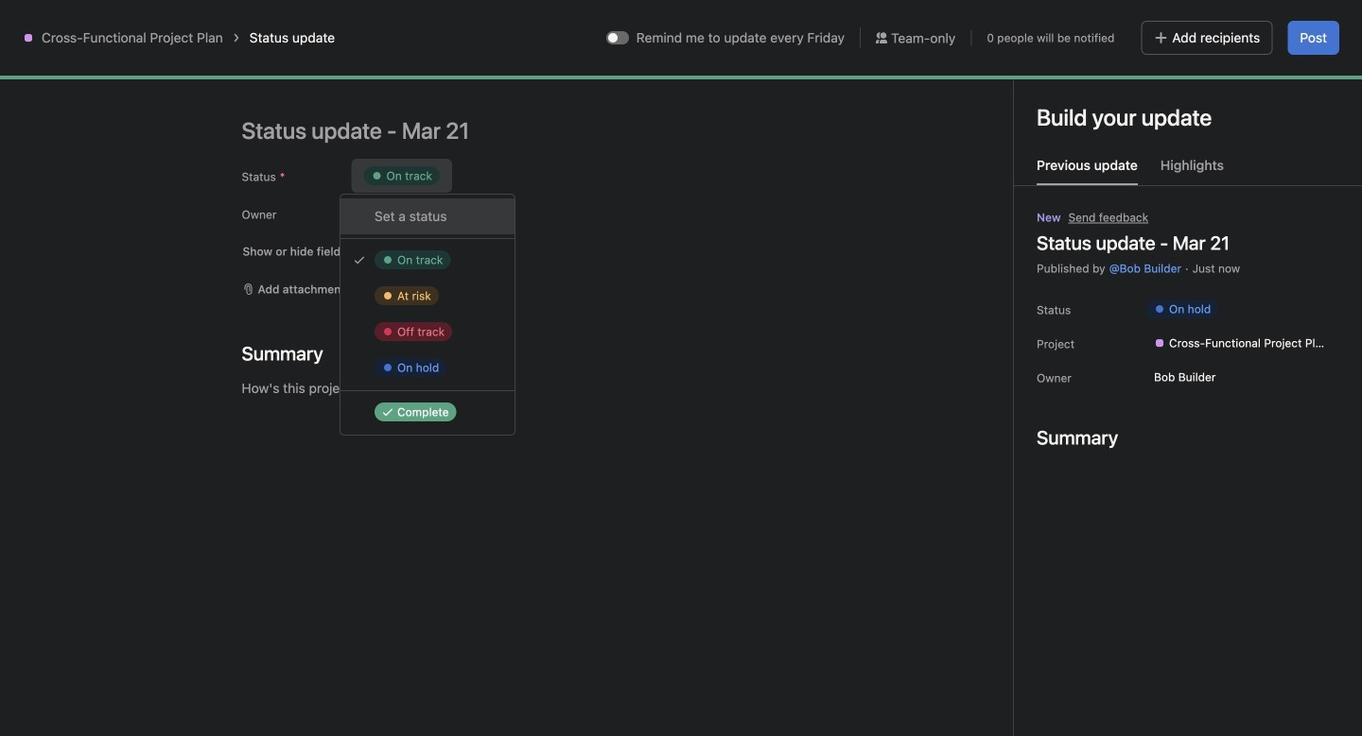 Task type: describe. For each thing, give the bounding box(es) containing it.
header next steps tree grid
[[227, 621, 1362, 724]]

header milestones tree grid
[[227, 465, 1362, 569]]

header planning tree grid
[[227, 344, 1362, 413]]

hide sidebar image
[[25, 15, 40, 30]]

Title of update text field
[[242, 110, 809, 151]]

Section title text field
[[242, 341, 323, 367]]



Task type: vqa. For each thing, say whether or not it's contained in the screenshot.
rightmost Messages
no



Task type: locate. For each thing, give the bounding box(es) containing it.
option
[[341, 199, 515, 235]]

row
[[227, 168, 1362, 203], [250, 202, 1339, 204], [227, 256, 1362, 292], [227, 378, 1362, 413], [227, 465, 1362, 500], [227, 499, 1362, 534], [227, 534, 1362, 569], [227, 621, 1362, 656], [227, 655, 1362, 690], [227, 689, 1362, 724]]

manage project members image
[[1085, 69, 1107, 92]]

tab list
[[1014, 155, 1362, 186]]

None text field
[[306, 54, 568, 88]]

switch
[[606, 31, 629, 44]]

line_and_symbols image
[[261, 69, 284, 92]]

add to starred image
[[604, 63, 619, 79]]



